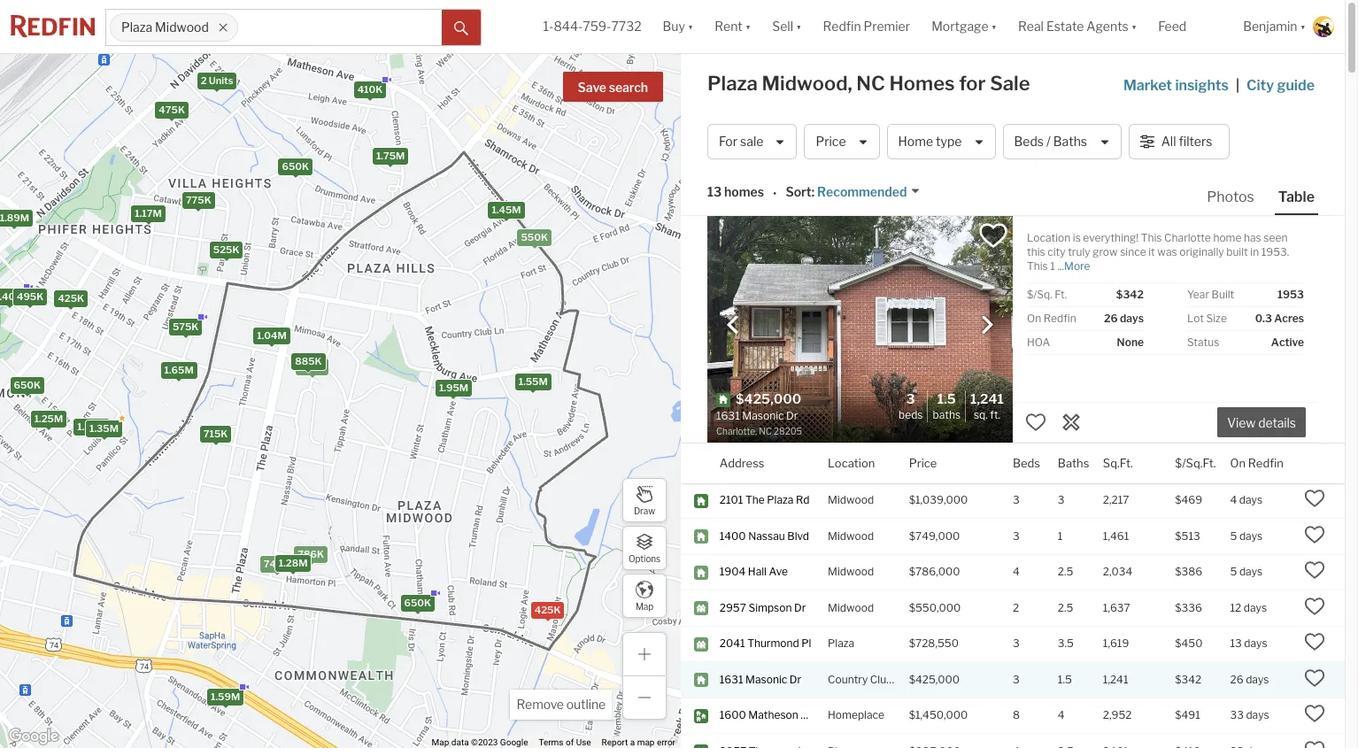 Task type: vqa. For each thing, say whether or not it's contained in the screenshot.
Location related to Location is everything! This Charlotte home has seen this city truly grow since it was originally built in 1953. This 1 ...
yes



Task type: describe. For each thing, give the bounding box(es) containing it.
blvd
[[787, 529, 809, 543]]

0 vertical spatial $342
[[1116, 288, 1144, 301]]

days for $336
[[1244, 601, 1267, 614]]

built
[[1212, 288, 1235, 301]]

0.3
[[1255, 312, 1272, 325]]

lot
[[1187, 312, 1204, 325]]

1 horizontal spatial 425k
[[534, 604, 560, 617]]

3 for $749,000
[[1013, 529, 1020, 543]]

5 days for $386
[[1230, 565, 1263, 579]]

beds / baths
[[1014, 134, 1087, 149]]

1.28m
[[278, 557, 307, 570]]

redfin inside button
[[823, 19, 861, 34]]

redfin inside button
[[1248, 456, 1284, 470]]

1904
[[720, 565, 746, 579]]

729k
[[299, 361, 325, 373]]

year built
[[1187, 288, 1235, 301]]

home type button
[[887, 124, 996, 159]]

home
[[898, 134, 933, 149]]

dr for 2957 simpson dr
[[794, 601, 806, 614]]

33
[[1230, 709, 1244, 722]]

feed button
[[1148, 0, 1233, 53]]

has
[[1244, 231, 1262, 244]]

dr for 1631 masonic dr
[[790, 673, 802, 686]]

buy
[[663, 19, 685, 34]]

use
[[576, 738, 591, 747]]

days for $469
[[1240, 494, 1263, 507]]

agents
[[1087, 19, 1129, 34]]

▾ for sell ▾
[[796, 19, 802, 34]]

sale
[[740, 134, 764, 149]]

feed
[[1158, 19, 1187, 34]]

:
[[812, 185, 815, 200]]

map data ©2023 google
[[432, 738, 528, 747]]

market
[[1124, 77, 1172, 94]]

$550,000
[[909, 601, 961, 614]]

type
[[936, 134, 962, 149]]

0 horizontal spatial on redfin
[[1027, 312, 1077, 325]]

1.5 baths
[[933, 391, 961, 421]]

0 vertical spatial 4
[[1230, 494, 1237, 507]]

0 vertical spatial 650k
[[282, 160, 309, 172]]

1 horizontal spatial this
[[1141, 231, 1162, 244]]

favorite this home image for 12 days
[[1304, 596, 1326, 617]]

country
[[828, 673, 868, 686]]

1 horizontal spatial 26 days
[[1230, 673, 1269, 686]]

days for $450
[[1244, 637, 1268, 650]]

address
[[720, 456, 765, 470]]

charlotte
[[1165, 231, 1211, 244]]

for sale
[[719, 134, 764, 149]]

a
[[630, 738, 635, 747]]

beds for beds / baths
[[1014, 134, 1044, 149]]

...
[[1058, 259, 1064, 273]]

terms of use
[[539, 738, 591, 747]]

0 vertical spatial price
[[816, 134, 846, 149]]

real estate agents ▾ button
[[1008, 0, 1148, 53]]

view details link
[[1218, 406, 1306, 438]]

ft. inside 1,241 sq. ft.
[[990, 408, 1001, 421]]

▾ for rent ▾
[[745, 19, 751, 34]]

ave for matheson
[[801, 709, 820, 722]]

1631 masonic dr
[[720, 673, 802, 686]]

©2023
[[471, 738, 498, 747]]

location for location is everything! this charlotte home has seen this city truly grow since it was originally built in 1953. this 1 ...
[[1027, 231, 1071, 244]]

13 for 13 days
[[1230, 637, 1242, 650]]

0 vertical spatial 26
[[1104, 312, 1118, 325]]

remove plaza midwood image
[[218, 22, 228, 33]]

homeplace
[[828, 709, 885, 722]]

midwood for 2957 simpson dr
[[828, 601, 874, 614]]

1.95m
[[439, 381, 468, 394]]

benjamin ▾
[[1243, 19, 1306, 34]]

grow
[[1093, 245, 1118, 259]]

$425,000
[[909, 673, 960, 686]]

beds for beds button
[[1013, 456, 1040, 470]]

12
[[1230, 601, 1242, 614]]

midwood left the remove plaza midwood icon
[[155, 20, 209, 35]]

5 days for $513
[[1230, 529, 1263, 543]]

1.89m
[[0, 212, 29, 224]]

size
[[1207, 312, 1227, 325]]

1 horizontal spatial 26
[[1230, 673, 1244, 686]]

33 days
[[1230, 709, 1270, 722]]

midwood,
[[762, 72, 853, 95]]

draw
[[634, 505, 655, 516]]

$1,450,000
[[909, 709, 968, 722]]

12 days
[[1230, 601, 1267, 614]]

days for $491
[[1246, 709, 1270, 722]]

redfin premier button
[[812, 0, 921, 53]]

$336
[[1175, 601, 1202, 614]]

1 vertical spatial price button
[[909, 444, 937, 483]]

2 vertical spatial baths
[[1058, 456, 1090, 470]]

1.5 for 1.5 baths
[[938, 391, 956, 407]]

club
[[870, 673, 893, 686]]

1904 hall ave link
[[720, 565, 812, 580]]

address button
[[720, 444, 765, 483]]

0 horizontal spatial favorite this home image
[[1025, 412, 1047, 433]]

3 for $425,000
[[1013, 673, 1020, 686]]

mortgage
[[932, 19, 989, 34]]

3 beds
[[899, 391, 923, 421]]

2.5 for 2,034
[[1058, 565, 1074, 579]]

city
[[1247, 77, 1274, 94]]

1 vertical spatial favorite this home image
[[1304, 524, 1326, 545]]

pl
[[802, 637, 812, 650]]

ave for hall
[[769, 565, 788, 579]]

0 horizontal spatial price button
[[804, 124, 880, 159]]

options button
[[623, 526, 667, 570]]

country club village
[[828, 673, 929, 686]]

favorite this home image for 26 days
[[1304, 668, 1326, 689]]

2,034
[[1103, 565, 1133, 579]]

guide
[[1277, 77, 1315, 94]]

sale
[[990, 72, 1030, 95]]

1.45m
[[491, 203, 521, 216]]

remove outline
[[517, 697, 606, 712]]

1 inside "location is everything! this charlotte home has seen this city truly grow since it was originally built in 1953. this 1 ..."
[[1051, 259, 1055, 273]]

2041 thurmond pl link
[[720, 637, 812, 652]]

▾ inside dropdown button
[[1131, 19, 1137, 34]]

sort :
[[786, 185, 815, 200]]

save
[[578, 80, 607, 95]]

$491
[[1175, 709, 1201, 722]]

1631
[[720, 673, 743, 686]]

thurmond
[[748, 637, 799, 650]]

$/sq.ft. button
[[1175, 444, 1216, 483]]

775k
[[185, 194, 211, 207]]

▾ for benjamin ▾
[[1300, 19, 1306, 34]]

/
[[1047, 134, 1051, 149]]

3.5
[[1058, 637, 1074, 650]]

baths inside button
[[1054, 134, 1087, 149]]

2 for 2 units
[[200, 74, 206, 86]]

$749,000
[[909, 529, 960, 543]]

0.3 acres
[[1255, 312, 1304, 325]]

status
[[1187, 336, 1220, 349]]

none
[[1117, 336, 1144, 349]]

2 horizontal spatial 650k
[[404, 597, 431, 610]]

2 vertical spatial 4
[[1058, 709, 1065, 722]]

all
[[1161, 134, 1176, 149]]



Task type: locate. For each thing, give the bounding box(es) containing it.
1600 matheson ave homeplace
[[720, 709, 885, 722]]

1953.
[[1262, 245, 1290, 259]]

5 ▾ from the left
[[1131, 19, 1137, 34]]

0 vertical spatial 2
[[200, 74, 206, 86]]

1.65m
[[164, 364, 193, 377]]

1 2.5 from the top
[[1058, 565, 1074, 579]]

real
[[1018, 19, 1044, 34]]

days
[[1120, 312, 1144, 325], [1240, 494, 1263, 507], [1240, 529, 1263, 543], [1240, 565, 1263, 579], [1244, 601, 1267, 614], [1244, 637, 1268, 650], [1246, 673, 1269, 686], [1246, 709, 1270, 722]]

days for $513
[[1240, 529, 1263, 543]]

0 horizontal spatial ave
[[769, 565, 788, 579]]

4 right 8
[[1058, 709, 1065, 722]]

4 down the on redfin button
[[1230, 494, 1237, 507]]

1 horizontal spatial 1.5
[[1058, 673, 1072, 686]]

x-out this home image
[[1061, 412, 1082, 433]]

1.17m
[[134, 207, 161, 219]]

1 horizontal spatial 1
[[1058, 529, 1063, 543]]

this up it
[[1141, 231, 1162, 244]]

0 vertical spatial dr
[[794, 601, 806, 614]]

options
[[629, 553, 661, 564]]

favorite this home image
[[1025, 412, 1047, 433], [1304, 524, 1326, 545]]

1 vertical spatial redfin
[[1044, 312, 1077, 325]]

plaza right pl
[[828, 637, 855, 650]]

0 vertical spatial ft.
[[1055, 288, 1067, 301]]

price
[[816, 134, 846, 149], [909, 456, 937, 470]]

1600 matheson ave link
[[720, 709, 820, 723]]

749k
[[263, 558, 290, 571]]

midwood up country
[[828, 601, 874, 614]]

1.5 right 3 beds
[[938, 391, 956, 407]]

nc
[[857, 72, 885, 95]]

1 vertical spatial on
[[1230, 456, 1246, 470]]

for sale button
[[708, 124, 797, 159]]

2101 the plaza rd link
[[720, 494, 812, 508]]

estate
[[1047, 19, 1084, 34]]

▾ for buy ▾
[[688, 19, 694, 34]]

on
[[1027, 312, 1042, 325], [1230, 456, 1246, 470]]

1 horizontal spatial location
[[1027, 231, 1071, 244]]

beds inside button
[[1014, 134, 1044, 149]]

plaza for plaza midwood
[[121, 20, 152, 35]]

this
[[1027, 245, 1046, 259]]

1 vertical spatial 26
[[1230, 673, 1244, 686]]

2.5 left 2,034
[[1058, 565, 1074, 579]]

26 up 33
[[1230, 673, 1244, 686]]

4 right $786,000
[[1013, 565, 1020, 579]]

$342 down since
[[1116, 288, 1144, 301]]

1,619
[[1103, 637, 1129, 650]]

3 inside 3 beds
[[907, 391, 915, 407]]

plaza for plaza midwood, nc homes for sale
[[708, 72, 758, 95]]

map for map
[[636, 601, 654, 611]]

0 vertical spatial ave
[[769, 565, 788, 579]]

redfin premier
[[823, 19, 910, 34]]

786k
[[297, 548, 324, 561]]

1.5 inside '1.5 baths'
[[938, 391, 956, 407]]

on redfin down $/sq. ft.
[[1027, 312, 1077, 325]]

plaza for plaza
[[828, 637, 855, 650]]

this down this
[[1027, 259, 1048, 273]]

1,241
[[971, 391, 1004, 407], [1103, 673, 1129, 686]]

1.5
[[938, 391, 956, 407], [1058, 673, 1072, 686]]

for
[[959, 72, 986, 95]]

1 left ...
[[1051, 259, 1055, 273]]

baths
[[1054, 134, 1087, 149], [933, 408, 961, 421], [1058, 456, 1090, 470]]

0 horizontal spatial 2
[[200, 74, 206, 86]]

1 vertical spatial 5
[[1230, 565, 1237, 579]]

days right '12'
[[1244, 601, 1267, 614]]

1 favorite this home image from the top
[[1304, 488, 1326, 510]]

location
[[1027, 231, 1071, 244], [828, 456, 875, 470]]

1 horizontal spatial 650k
[[282, 160, 309, 172]]

ft. right sq. at the bottom of page
[[990, 408, 1001, 421]]

ft.
[[1055, 288, 1067, 301], [990, 408, 1001, 421]]

5 for $513
[[1230, 529, 1237, 543]]

seen
[[1264, 231, 1288, 244]]

1 horizontal spatial 4
[[1058, 709, 1065, 722]]

plaza down rent ▾ dropdown button
[[708, 72, 758, 95]]

1631 masonic dr link
[[720, 673, 812, 687]]

2 favorite this home image from the top
[[1304, 560, 1326, 581]]

1,461
[[1103, 529, 1129, 543]]

0 vertical spatial 425k
[[57, 292, 84, 305]]

2 vertical spatial beds
[[1013, 456, 1040, 470]]

midwood left $786,000
[[828, 565, 874, 579]]

1 left the 1,461
[[1058, 529, 1063, 543]]

days right 33
[[1246, 709, 1270, 722]]

13 inside 13 homes •
[[708, 185, 722, 200]]

beds left '1.5 baths'
[[899, 408, 923, 421]]

ave right hall
[[769, 565, 788, 579]]

1 vertical spatial 1,241
[[1103, 673, 1129, 686]]

map
[[637, 738, 655, 747]]

0 horizontal spatial this
[[1027, 259, 1048, 273]]

1 horizontal spatial on redfin
[[1230, 456, 1284, 470]]

1 vertical spatial 5 days
[[1230, 565, 1263, 579]]

0 vertical spatial redfin
[[823, 19, 861, 34]]

0 vertical spatial this
[[1141, 231, 1162, 244]]

▾ right 'agents'
[[1131, 19, 1137, 34]]

baths button
[[1058, 444, 1090, 483]]

price up $1,039,000
[[909, 456, 937, 470]]

7 favorite this home image from the top
[[1304, 739, 1326, 748]]

650k
[[282, 160, 309, 172], [13, 379, 40, 392], [404, 597, 431, 610]]

0 vertical spatial 1.5
[[938, 391, 956, 407]]

truly
[[1068, 245, 1091, 259]]

2 horizontal spatial 4
[[1230, 494, 1237, 507]]

0 horizontal spatial $342
[[1116, 288, 1144, 301]]

2 ▾ from the left
[[745, 19, 751, 34]]

$/sq.
[[1027, 288, 1053, 301]]

heading
[[716, 391, 860, 438]]

plaza midwood, nc homes for sale
[[708, 72, 1030, 95]]

1 horizontal spatial price button
[[909, 444, 937, 483]]

on inside button
[[1230, 456, 1246, 470]]

1,241 down the 1,619
[[1103, 673, 1129, 686]]

favorite this home image for 13 days
[[1304, 632, 1326, 653]]

midwood right blvd
[[828, 529, 874, 543]]

redfin left premier
[[823, 19, 861, 34]]

▾ right rent on the top
[[745, 19, 751, 34]]

0 horizontal spatial 650k
[[13, 379, 40, 392]]

days for $342
[[1246, 673, 1269, 686]]

1 vertical spatial beds
[[899, 408, 923, 421]]

26 days up 33 days
[[1230, 673, 1269, 686]]

4 ▾ from the left
[[991, 19, 997, 34]]

insights
[[1175, 77, 1229, 94]]

425k
[[57, 292, 84, 305], [534, 604, 560, 617]]

built
[[1227, 245, 1248, 259]]

3 for $1,039,000
[[1013, 494, 1020, 507]]

on up 4 days at the right bottom of the page
[[1230, 456, 1246, 470]]

0 horizontal spatial 13
[[708, 185, 722, 200]]

$728,550
[[909, 637, 959, 650]]

baths right "/"
[[1054, 134, 1087, 149]]

city guide link
[[1247, 75, 1319, 97]]

plaza
[[121, 20, 152, 35], [708, 72, 758, 95], [767, 494, 794, 507], [828, 637, 855, 650]]

2 5 days from the top
[[1230, 565, 1263, 579]]

1 horizontal spatial map
[[636, 601, 654, 611]]

2.5 for 1,637
[[1058, 601, 1074, 614]]

remove
[[517, 697, 564, 712]]

None search field
[[238, 10, 442, 45]]

1 vertical spatial on redfin
[[1230, 456, 1284, 470]]

was
[[1158, 245, 1177, 259]]

map left 'data'
[[432, 738, 449, 747]]

it
[[1149, 245, 1155, 259]]

midwood for 2101 the plaza rd
[[828, 494, 874, 507]]

5 up '12'
[[1230, 565, 1237, 579]]

1 vertical spatial 26 days
[[1230, 673, 1269, 686]]

▾ for mortgage ▾
[[991, 19, 997, 34]]

0 horizontal spatial redfin
[[823, 19, 861, 34]]

1 vertical spatial 2
[[1013, 601, 1019, 614]]

0 horizontal spatial 26
[[1104, 312, 1118, 325]]

475k
[[158, 104, 185, 116]]

mortgage ▾ button
[[932, 0, 997, 53]]

beds left baths button
[[1013, 456, 1040, 470]]

2 units
[[200, 74, 233, 86]]

13 for 13 homes •
[[708, 185, 722, 200]]

0 vertical spatial favorite this home image
[[1025, 412, 1047, 433]]

13
[[708, 185, 722, 200], [1230, 637, 1242, 650]]

redfin down view details
[[1248, 456, 1284, 470]]

▾ right mortgage
[[991, 19, 997, 34]]

0 horizontal spatial 4
[[1013, 565, 1020, 579]]

sq.
[[974, 408, 988, 421]]

rent ▾
[[715, 19, 751, 34]]

6 ▾ from the left
[[1300, 19, 1306, 34]]

0 vertical spatial 2.5
[[1058, 565, 1074, 579]]

1.5 down 3.5
[[1058, 673, 1072, 686]]

plaza left rd
[[767, 494, 794, 507]]

homes
[[724, 185, 764, 200]]

0 vertical spatial 5
[[1230, 529, 1237, 543]]

4 days
[[1230, 494, 1263, 507]]

1 vertical spatial 650k
[[13, 379, 40, 392]]

410k
[[357, 83, 382, 96]]

market insights | city guide
[[1124, 77, 1315, 94]]

13 left homes
[[708, 185, 722, 200]]

terms of use link
[[539, 738, 591, 747]]

market insights link
[[1124, 58, 1229, 97]]

view details button
[[1218, 408, 1306, 438]]

0 vertical spatial location
[[1027, 231, 1071, 244]]

1 vertical spatial 1
[[1058, 529, 1063, 543]]

beds
[[1014, 134, 1044, 149], [899, 408, 923, 421], [1013, 456, 1040, 470]]

1 horizontal spatial favorite this home image
[[1304, 524, 1326, 545]]

1 horizontal spatial ave
[[801, 709, 820, 722]]

nassau
[[748, 529, 785, 543]]

favorite this home image for 4 days
[[1304, 488, 1326, 510]]

days up 33 days
[[1246, 673, 1269, 686]]

dr right masonic
[[790, 673, 802, 686]]

favorite this home image for 5 days
[[1304, 560, 1326, 581]]

1953
[[1278, 288, 1304, 301]]

map for map data ©2023 google
[[432, 738, 449, 747]]

days down the on redfin button
[[1240, 494, 1263, 507]]

2 inside map region
[[200, 74, 206, 86]]

5 down 4 days at the right bottom of the page
[[1230, 529, 1237, 543]]

8
[[1013, 709, 1020, 722]]

1 vertical spatial ave
[[801, 709, 820, 722]]

26 up none
[[1104, 312, 1118, 325]]

1,637
[[1103, 601, 1131, 614]]

previous button image
[[724, 316, 742, 333]]

midwood down location button
[[828, 494, 874, 507]]

1 vertical spatial 1.5
[[1058, 673, 1072, 686]]

google
[[500, 738, 528, 747]]

map inside map button
[[636, 601, 654, 611]]

$786,000
[[909, 565, 960, 579]]

1 horizontal spatial $342
[[1175, 673, 1202, 686]]

1,241 for 1,241 sq. ft.
[[971, 391, 1004, 407]]

redfin down $/sq. ft.
[[1044, 312, 1077, 325]]

0 vertical spatial map
[[636, 601, 654, 611]]

map down options at the bottom of page
[[636, 601, 654, 611]]

2 2.5 from the top
[[1058, 601, 1074, 614]]

report
[[602, 738, 628, 747]]

1 5 from the top
[[1230, 529, 1237, 543]]

1 vertical spatial this
[[1027, 259, 1048, 273]]

1 horizontal spatial price
[[909, 456, 937, 470]]

search
[[609, 80, 648, 95]]

1 vertical spatial price
[[909, 456, 937, 470]]

dr right simpson
[[794, 601, 806, 614]]

google image
[[4, 725, 63, 748]]

3 favorite this home image from the top
[[1304, 596, 1326, 617]]

ft. right $/sq.
[[1055, 288, 1067, 301]]

2 vertical spatial redfin
[[1248, 456, 1284, 470]]

days for $386
[[1240, 565, 1263, 579]]

1 vertical spatial dr
[[790, 673, 802, 686]]

▾ left user photo
[[1300, 19, 1306, 34]]

submit search image
[[454, 21, 468, 35]]

1 vertical spatial 425k
[[534, 604, 560, 617]]

plaza left the remove plaza midwood icon
[[121, 20, 152, 35]]

5 days down 4 days at the right bottom of the page
[[1230, 529, 1263, 543]]

▾
[[688, 19, 694, 34], [745, 19, 751, 34], [796, 19, 802, 34], [991, 19, 997, 34], [1131, 19, 1137, 34], [1300, 19, 1306, 34]]

1 vertical spatial 13
[[1230, 637, 1242, 650]]

1 vertical spatial ft.
[[990, 408, 1001, 421]]

dr
[[794, 601, 806, 614], [790, 673, 802, 686]]

0 horizontal spatial location
[[828, 456, 875, 470]]

13 days
[[1230, 637, 1268, 650]]

next button image
[[978, 316, 996, 333]]

0 horizontal spatial ft.
[[990, 408, 1001, 421]]

▾ right buy
[[688, 19, 694, 34]]

map region
[[0, 0, 818, 748]]

midwood for 1904 hall ave
[[828, 565, 874, 579]]

of
[[566, 738, 574, 747]]

days up the 12 days
[[1240, 565, 1263, 579]]

$342 down $450
[[1175, 673, 1202, 686]]

days up none
[[1120, 312, 1144, 325]]

5 favorite this home image from the top
[[1304, 668, 1326, 689]]

1 ▾ from the left
[[688, 19, 694, 34]]

favorite button image
[[978, 220, 1009, 251]]

outline
[[567, 697, 606, 712]]

baths down x-out this home image
[[1058, 456, 1090, 470]]

sell ▾ button
[[762, 0, 812, 53]]

5
[[1230, 529, 1237, 543], [1230, 565, 1237, 579]]

4 favorite this home image from the top
[[1304, 632, 1326, 653]]

0 vertical spatial on redfin
[[1027, 312, 1077, 325]]

ave right matheson
[[801, 709, 820, 722]]

0 horizontal spatial 425k
[[57, 292, 84, 305]]

location inside "location is everything! this charlotte home has seen this city truly grow since it was originally built in 1953. this 1 ..."
[[1027, 231, 1071, 244]]

3 for $728,550
[[1013, 637, 1020, 650]]

report a map error
[[602, 738, 676, 747]]

favorite button checkbox
[[978, 220, 1009, 251]]

price up recommended
[[816, 134, 846, 149]]

1 horizontal spatial ft.
[[1055, 288, 1067, 301]]

1 horizontal spatial redfin
[[1044, 312, 1077, 325]]

1 5 days from the top
[[1230, 529, 1263, 543]]

0 vertical spatial 1
[[1051, 259, 1055, 273]]

1 vertical spatial 4
[[1013, 565, 1020, 579]]

on up hoa
[[1027, 312, 1042, 325]]

0 vertical spatial 26 days
[[1104, 312, 1144, 325]]

2 for 2
[[1013, 601, 1019, 614]]

photo of 1631 masonic dr, charlotte, nc 28205 image
[[708, 216, 1013, 443]]

0 horizontal spatial map
[[432, 738, 449, 747]]

6 favorite this home image from the top
[[1304, 703, 1326, 725]]

price button up $1,039,000
[[909, 444, 937, 483]]

1,241 up sq. at the bottom of page
[[971, 391, 1004, 407]]

2.5 up 3.5
[[1058, 601, 1074, 614]]

on redfin up 4 days at the right bottom of the page
[[1230, 456, 1284, 470]]

▾ right sell
[[796, 19, 802, 34]]

1 horizontal spatial on
[[1230, 456, 1246, 470]]

1 horizontal spatial 1,241
[[1103, 673, 1129, 686]]

0 horizontal spatial 1.5
[[938, 391, 956, 407]]

favorite this home image for 33 days
[[1304, 703, 1326, 725]]

on redfin button
[[1230, 444, 1284, 483]]

favorite this home image
[[1304, 488, 1326, 510], [1304, 560, 1326, 581], [1304, 596, 1326, 617], [1304, 632, 1326, 653], [1304, 668, 1326, 689], [1304, 703, 1326, 725], [1304, 739, 1326, 748]]

5 days up the 12 days
[[1230, 565, 1263, 579]]

beds / baths button
[[1003, 124, 1122, 159]]

table
[[1279, 189, 1315, 205]]

13 down '12'
[[1230, 637, 1242, 650]]

2101 the plaza rd
[[720, 494, 810, 507]]

mortgage ▾ button
[[921, 0, 1008, 53]]

1 vertical spatial baths
[[933, 408, 961, 421]]

2 5 from the top
[[1230, 565, 1237, 579]]

0 vertical spatial beds
[[1014, 134, 1044, 149]]

0 horizontal spatial price
[[816, 134, 846, 149]]

1 vertical spatial location
[[828, 456, 875, 470]]

1.5 for 1.5
[[1058, 673, 1072, 686]]

1 horizontal spatial 13
[[1230, 637, 1242, 650]]

1 vertical spatial map
[[432, 738, 449, 747]]

user photo image
[[1313, 16, 1334, 37]]

rent
[[715, 19, 743, 34]]

2957
[[720, 601, 746, 614]]

26 days up none
[[1104, 312, 1144, 325]]

in
[[1251, 245, 1259, 259]]

baths left sq. at the bottom of page
[[933, 408, 961, 421]]

location for location
[[828, 456, 875, 470]]

1,241 for 1,241
[[1103, 673, 1129, 686]]

days down 4 days at the right bottom of the page
[[1240, 529, 1263, 543]]

5 for $386
[[1230, 565, 1237, 579]]

price button up recommended
[[804, 124, 880, 159]]

2 right $550,000
[[1013, 601, 1019, 614]]

0 vertical spatial on
[[1027, 312, 1042, 325]]

beds left "/"
[[1014, 134, 1044, 149]]

midwood for 1400 nassau blvd
[[828, 529, 874, 543]]

map
[[636, 601, 654, 611], [432, 738, 449, 747]]

2101
[[720, 494, 743, 507]]

2 horizontal spatial redfin
[[1248, 456, 1284, 470]]

0 vertical spatial 13
[[708, 185, 722, 200]]

1 horizontal spatial 2
[[1013, 601, 1019, 614]]

0 horizontal spatial 26 days
[[1104, 312, 1144, 325]]

2 left units
[[200, 74, 206, 86]]

0 horizontal spatial 1,241
[[971, 391, 1004, 407]]

1400 nassau blvd link
[[720, 529, 812, 544]]

is
[[1073, 231, 1081, 244]]

0 vertical spatial 1,241
[[971, 391, 1004, 407]]

0 vertical spatial 5 days
[[1230, 529, 1263, 543]]

3 ▾ from the left
[[796, 19, 802, 34]]

days down the 12 days
[[1244, 637, 1268, 650]]

0 horizontal spatial 1
[[1051, 259, 1055, 273]]

2 vertical spatial 650k
[[404, 597, 431, 610]]

hall
[[748, 565, 767, 579]]

sell ▾
[[772, 19, 802, 34]]



